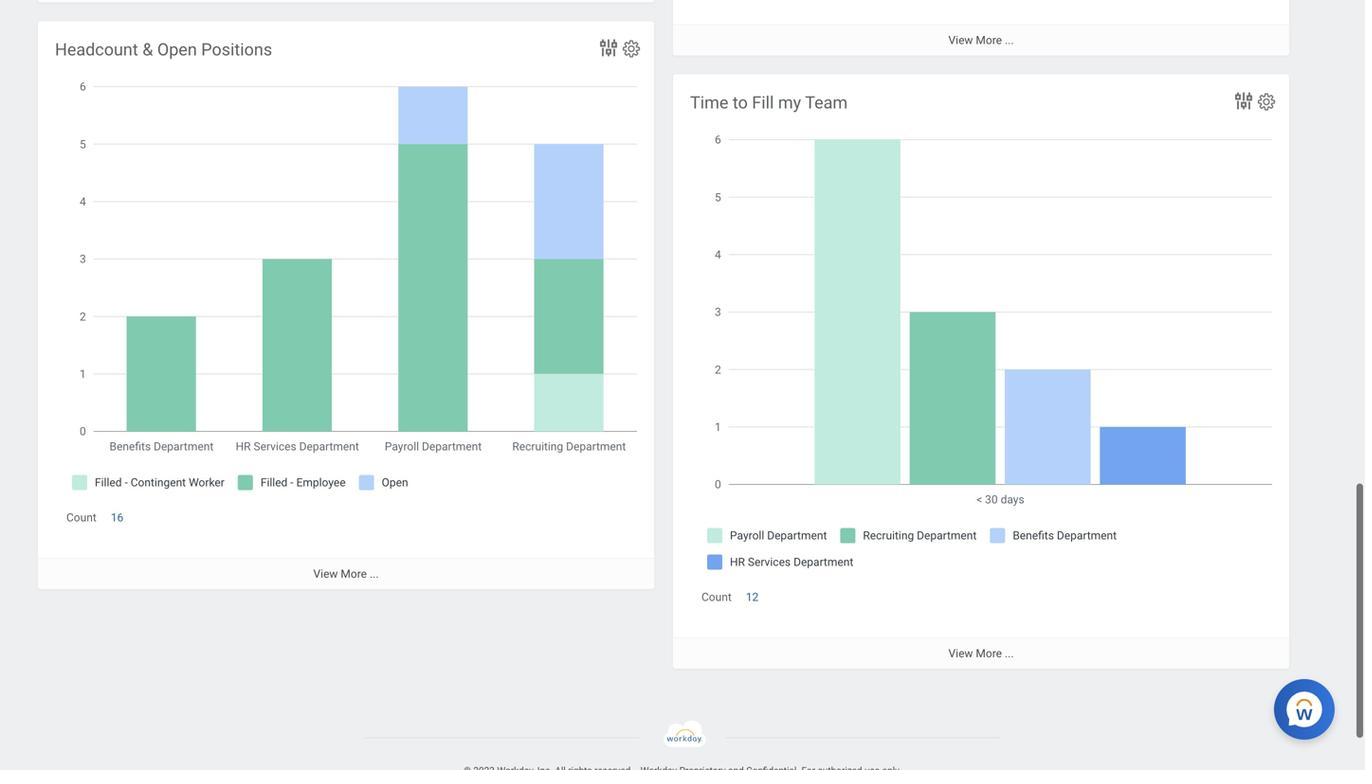 Task type: locate. For each thing, give the bounding box(es) containing it.
footer
[[0, 721, 1365, 771]]

time to fill my team
[[690, 93, 848, 113]]

... inside "headcount & open positions" element
[[370, 568, 379, 581]]

count for headcount
[[66, 512, 97, 525]]

2 vertical spatial more
[[976, 647, 1002, 661]]

16
[[111, 512, 124, 525]]

view more ... inside "headcount & open positions" element
[[313, 568, 379, 581]]

1 vertical spatial more
[[341, 568, 367, 581]]

1 horizontal spatial count
[[702, 591, 732, 605]]

view more ... for time to fill my team
[[949, 647, 1014, 661]]

more inside "headcount & open positions" element
[[341, 568, 367, 581]]

configure and view chart data image
[[1233, 90, 1255, 112]]

1 vertical spatial ...
[[370, 568, 379, 581]]

configure and view chart data image
[[597, 37, 620, 59]]

count left 12
[[702, 591, 732, 605]]

count for time
[[702, 591, 732, 605]]

more
[[976, 34, 1002, 47], [341, 568, 367, 581], [976, 647, 1002, 661]]

more inside time to fill my team element
[[976, 647, 1002, 661]]

count left 16
[[66, 512, 97, 525]]

view more ... link
[[673, 24, 1289, 56], [38, 558, 654, 590], [673, 638, 1289, 669]]

&
[[142, 40, 153, 60]]

12 button
[[746, 590, 762, 606]]

2 vertical spatial ...
[[1005, 647, 1014, 661]]

view for headcount & open positions
[[313, 568, 338, 581]]

count inside time to fill my team element
[[702, 591, 732, 605]]

1 vertical spatial view more ... link
[[38, 558, 654, 590]]

2 vertical spatial view more ... link
[[673, 638, 1289, 669]]

view more ...
[[949, 34, 1014, 47], [313, 568, 379, 581], [949, 647, 1014, 661]]

2 vertical spatial view more ...
[[949, 647, 1014, 661]]

count
[[66, 512, 97, 525], [702, 591, 732, 605]]

0 vertical spatial view more ...
[[949, 34, 1014, 47]]

view
[[949, 34, 973, 47], [313, 568, 338, 581], [949, 647, 973, 661]]

view inside "headcount & open positions" element
[[313, 568, 338, 581]]

... inside time to fill my team element
[[1005, 647, 1014, 661]]

1 vertical spatial count
[[702, 591, 732, 605]]

0 horizontal spatial count
[[66, 512, 97, 525]]

1 vertical spatial view more ...
[[313, 568, 379, 581]]

2 vertical spatial view
[[949, 647, 973, 661]]

...
[[1005, 34, 1014, 47], [370, 568, 379, 581], [1005, 647, 1014, 661]]

headcount
[[55, 40, 138, 60]]

0 vertical spatial more
[[976, 34, 1002, 47]]

view inside time to fill my team element
[[949, 647, 973, 661]]

1 vertical spatial view
[[313, 568, 338, 581]]

0 vertical spatial count
[[66, 512, 97, 525]]

0 vertical spatial view more ... link
[[673, 24, 1289, 56]]

view more ... inside time to fill my team element
[[949, 647, 1014, 661]]



Task type: vqa. For each thing, say whether or not it's contained in the screenshot.
search workday "SEARCH FIELD"
no



Task type: describe. For each thing, give the bounding box(es) containing it.
view more ... for headcount & open positions
[[313, 568, 379, 581]]

headcount & open positions
[[55, 40, 272, 60]]

time
[[690, 93, 729, 113]]

headcount & open positions element
[[38, 21, 654, 590]]

time to fill my team element
[[673, 74, 1289, 669]]

more for headcount & open positions
[[341, 568, 367, 581]]

view more ... link for time to fill my team
[[673, 638, 1289, 669]]

... for headcount & open positions
[[370, 568, 379, 581]]

to
[[733, 93, 748, 113]]

more for time to fill my team
[[976, 647, 1002, 661]]

12
[[746, 591, 759, 605]]

configure headcount & open positions image
[[621, 38, 642, 59]]

0 vertical spatial view
[[949, 34, 973, 47]]

team
[[805, 93, 848, 113]]

open
[[157, 40, 197, 60]]

16 button
[[111, 511, 126, 526]]

configure time to fill my team image
[[1256, 91, 1277, 112]]

... for time to fill my team
[[1005, 647, 1014, 661]]

positions
[[201, 40, 272, 60]]

view for time to fill my team
[[949, 647, 973, 661]]

my
[[778, 93, 801, 113]]

fill
[[752, 93, 774, 113]]

view more ... link for headcount & open positions
[[38, 558, 654, 590]]

0 vertical spatial ...
[[1005, 34, 1014, 47]]



